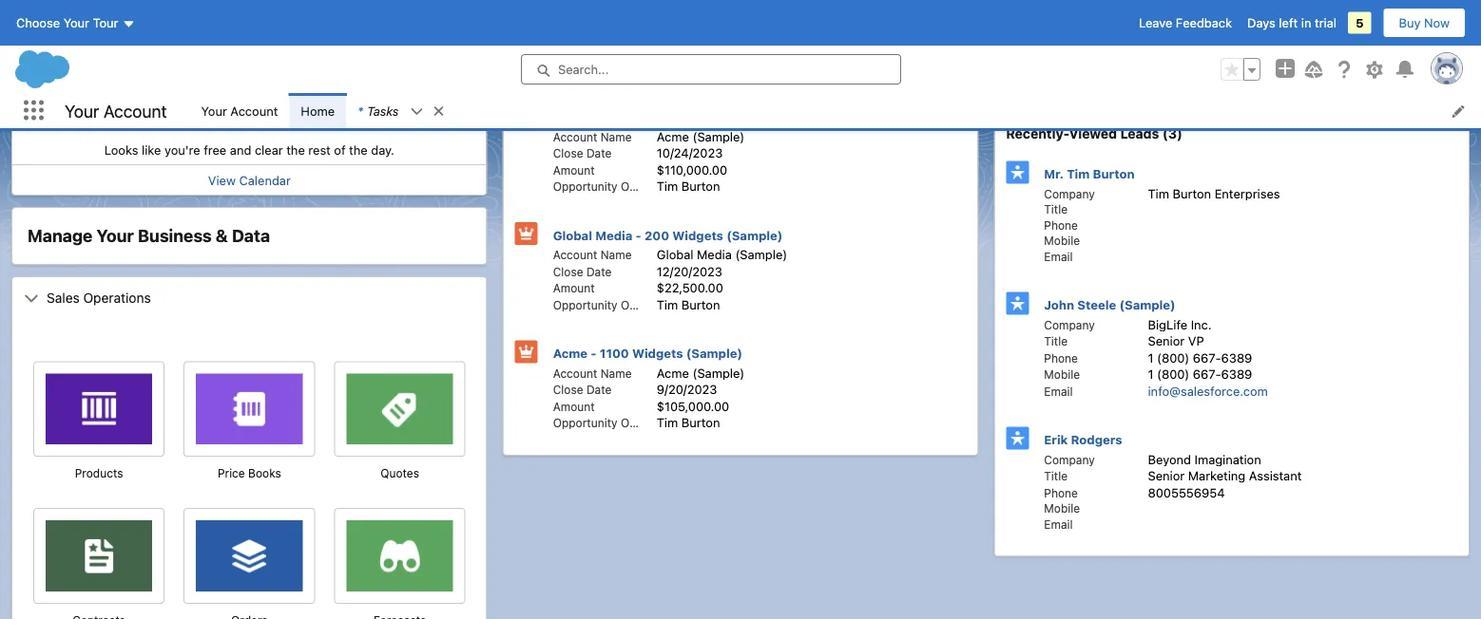 Task type: vqa. For each thing, say whether or not it's contained in the screenshot.
EVENT
no



Task type: describe. For each thing, give the bounding box(es) containing it.
your right manage
[[97, 226, 134, 246]]

account name for 1,200
[[553, 130, 632, 144]]

opportunity owner tim burton for $110,000.00
[[553, 179, 720, 193]]

beyond
[[1148, 453, 1191, 467]]

$110,000.00
[[657, 163, 727, 177]]

mobile email
[[1044, 503, 1080, 532]]

0 horizontal spatial your account
[[65, 101, 167, 121]]

acme - 1100 widgets (sample)
[[553, 347, 743, 361]]

acme (sample) for 9/20/2023
[[657, 366, 745, 380]]

* tasks
[[358, 104, 399, 118]]

mr. tim burton
[[1044, 167, 1135, 181]]

acme (sample) for 10/24/2023
[[657, 129, 745, 144]]

days
[[1248, 16, 1276, 30]]

choose your tour button
[[15, 8, 136, 38]]

your inside "link"
[[201, 104, 227, 118]]

date for -
[[587, 265, 612, 279]]

leads
[[1121, 126, 1159, 142]]

0 vertical spatial 1 (800) 667-6389
[[1147, 25, 1251, 39]]

1 for phone
[[1148, 351, 1154, 365]]

acme up 9/20/2023
[[657, 366, 689, 380]]

senior vp
[[1148, 334, 1204, 348]]

1,200
[[600, 110, 635, 124]]

free
[[204, 143, 227, 157]]

tasks
[[367, 104, 399, 118]]

standard pricebook2 image
[[221, 374, 278, 438]]

tim burton enterprises
[[1148, 186, 1280, 201]]

home
[[301, 104, 335, 118]]

1 mobile from the top
[[1044, 234, 1080, 248]]

trial
[[1315, 16, 1337, 30]]

senior marketing assistant
[[1148, 469, 1302, 483]]

8005556954
[[1148, 486, 1225, 500]]

2 horizontal spatial text default image
[[432, 105, 445, 118]]

leave feedback
[[1139, 16, 1232, 30]]

choose
[[16, 16, 60, 30]]

$22,500.00
[[657, 281, 723, 295]]

assistant
[[1249, 469, 1302, 483]]

operations
[[83, 290, 151, 306]]

title phone mobile email
[[1044, 203, 1080, 263]]

senior for senior marketing assistant
[[1148, 469, 1185, 483]]

looks like you're free and clear the rest of the day.
[[104, 143, 394, 157]]

universal
[[1147, 39, 1200, 53]]

account name for -
[[553, 249, 632, 262]]

viewed for leads
[[1069, 126, 1117, 142]]

your down the choose your tour popup button
[[65, 101, 99, 121]]

home link
[[289, 93, 346, 128]]

1 for mobile
[[1148, 367, 1154, 382]]

burton down "recently-viewed leads (3)"
[[1093, 167, 1135, 181]]

erik rodgers
[[1044, 433, 1122, 447]]

acme - 1,200 widgets (sample)
[[553, 110, 748, 124]]

email inside mobile email
[[1044, 518, 1073, 532]]

account for acme - 1,200 widgets (sample)
[[553, 130, 597, 144]]

*
[[358, 104, 363, 118]]

phone for john
[[1044, 352, 1078, 365]]

9/20/2023
[[657, 383, 717, 397]]

recently- for recently-viewed opportunities (3)
[[515, 69, 578, 85]]

buy now
[[1399, 16, 1450, 30]]

in
[[1301, 16, 1312, 30]]

1 horizontal spatial text default image
[[410, 105, 424, 118]]

company:
[[1020, 39, 1078, 53]]

erik
[[1044, 433, 1068, 447]]

global media (sample)
[[657, 248, 787, 262]]

like
[[142, 143, 161, 157]]

close date for global media - 200 widgets (sample)
[[553, 265, 612, 279]]

day.
[[371, 143, 394, 157]]

owner for $105,000.00
[[621, 417, 656, 430]]

1 vertical spatial info@salesforce.com link
[[1148, 384, 1268, 398]]

leave
[[1139, 16, 1173, 30]]

buy
[[1399, 16, 1421, 30]]

mobile for mobile
[[1044, 368, 1080, 382]]

data
[[232, 226, 270, 246]]

tim down leads
[[1148, 186, 1169, 201]]

0 vertical spatial 6389
[[1220, 25, 1251, 39]]

your account inside "link"
[[201, 104, 278, 118]]

sales operations
[[47, 290, 151, 306]]

beyond imagination
[[1148, 453, 1262, 467]]

sales
[[47, 290, 80, 306]]

title for john steele (sample)
[[1044, 335, 1068, 348]]

products
[[75, 467, 123, 480]]

steele
[[1078, 298, 1117, 312]]

your account link
[[190, 93, 289, 128]]

technologies
[[1204, 39, 1280, 53]]

global for global media - 200 widgets (sample)
[[553, 228, 592, 242]]

rest
[[308, 143, 331, 157]]

recently-viewed opportunities (3)
[[515, 69, 743, 85]]

quotes
[[380, 467, 419, 480]]

choose your tour
[[16, 16, 118, 30]]

looks
[[104, 143, 138, 157]]

price books button
[[184, 465, 315, 482]]

12/20/2023
[[657, 264, 723, 279]]

view calendar link
[[208, 173, 291, 187]]

phone for erik
[[1044, 487, 1078, 500]]

days left in trial
[[1248, 16, 1337, 30]]

acme up 10/24/2023
[[657, 129, 689, 144]]

price books
[[218, 467, 281, 480]]

recently- for recently-viewed leads (3)
[[1006, 126, 1069, 142]]

global media - 200 widgets (sample)
[[553, 228, 783, 242]]

burton for acme - 1100 widgets (sample)
[[682, 416, 720, 430]]

global for global media (sample)
[[657, 248, 694, 262]]

view calendar
[[208, 173, 291, 187]]

quotes button
[[334, 465, 466, 482]]

0 vertical spatial (800)
[[1156, 25, 1189, 39]]

company for erik
[[1044, 454, 1095, 467]]

media for (sample)
[[697, 248, 732, 262]]

search...
[[558, 62, 609, 77]]

- for 1,200
[[591, 110, 597, 124]]

now
[[1424, 16, 1450, 30]]

leave feedback link
[[1139, 16, 1232, 30]]

tim for acme - 1100 widgets (sample)
[[657, 416, 678, 430]]

(800) for phone
[[1157, 351, 1190, 365]]

inc.
[[1191, 318, 1212, 332]]

mobile for mobile email
[[1044, 503, 1080, 516]]

john
[[1044, 298, 1075, 312]]

universal technologies
[[1147, 39, 1280, 53]]

(3) for recently-viewed leads (3)
[[1163, 126, 1183, 142]]

burton for global media - 200 widgets (sample)
[[682, 298, 720, 312]]

sales operations button
[[12, 278, 487, 318]]

owner for $22,500.00
[[621, 299, 656, 312]]

close date for acme - 1,200 widgets (sample)
[[553, 147, 612, 160]]

media for -
[[595, 228, 633, 242]]

books
[[248, 467, 281, 480]]

account name for 1100
[[553, 367, 632, 380]]

view
[[208, 173, 236, 187]]

owner for $110,000.00
[[621, 180, 656, 193]]

advertisement
[[1147, 68, 1231, 82]]

and
[[230, 143, 251, 157]]



Task type: locate. For each thing, give the bounding box(es) containing it.
imagination
[[1195, 453, 1262, 467]]

account for global media - 200 widgets (sample)
[[553, 249, 597, 262]]

(800)
[[1156, 25, 1189, 39], [1157, 351, 1190, 365], [1157, 367, 1190, 382]]

3 email from the top
[[1044, 518, 1073, 532]]

1 horizontal spatial the
[[349, 143, 368, 157]]

1 vertical spatial (800)
[[1157, 351, 1190, 365]]

burton down $110,000.00
[[682, 179, 720, 193]]

1 phone from the top
[[1044, 219, 1078, 232]]

3 close date from the top
[[553, 384, 612, 397]]

opportunity owner tim burton for $22,500.00
[[553, 298, 720, 312]]

- left 1100
[[591, 347, 597, 361]]

(sample)
[[692, 110, 748, 124], [693, 129, 745, 144], [727, 228, 783, 242], [735, 248, 787, 262], [1120, 298, 1176, 312], [686, 347, 743, 361], [693, 366, 745, 380]]

1 date from the top
[[587, 147, 612, 160]]

title down erik
[[1044, 470, 1068, 483]]

vp
[[1188, 334, 1204, 348]]

close for acme - 1100 widgets (sample)
[[553, 384, 583, 397]]

2 close from the top
[[553, 265, 583, 279]]

3 mobile from the top
[[1044, 503, 1080, 516]]

price
[[218, 467, 245, 480]]

1 close from the top
[[553, 147, 583, 160]]

0 vertical spatial owner
[[621, 180, 656, 193]]

2 vertical spatial phone
[[1044, 487, 1078, 500]]

tim down $110,000.00
[[657, 179, 678, 193]]

mobile up erik
[[1044, 368, 1080, 382]]

1 vertical spatial global
[[657, 248, 694, 262]]

3 account name from the top
[[553, 367, 632, 380]]

0 vertical spatial widgets
[[638, 110, 689, 124]]

1 vertical spatial phone
[[1044, 352, 1078, 365]]

mr.
[[1044, 167, 1064, 181]]

mobile down erik
[[1044, 503, 1080, 516]]

biglife inc.
[[1148, 318, 1212, 332]]

phone down mr.
[[1044, 219, 1078, 232]]

opportunity up 1100
[[553, 299, 618, 312]]

667- for mobile
[[1193, 367, 1221, 382]]

recently-viewed leads (3)
[[1006, 126, 1183, 142]]

close date down 1100
[[553, 384, 612, 397]]

opportunity owner tim burton
[[553, 179, 720, 193], [553, 298, 720, 312], [553, 416, 720, 430]]

title for erik rodgers
[[1044, 470, 1068, 483]]

&
[[216, 226, 228, 246]]

1 title from the top
[[1044, 203, 1068, 216]]

opportunity owner tim burton down $105,000.00
[[553, 416, 720, 430]]

email up john
[[1044, 250, 1073, 263]]

global down global media - 200 widgets (sample)
[[657, 248, 694, 262]]

name for 1100
[[601, 367, 632, 380]]

mobile up john
[[1044, 234, 1080, 248]]

widgets for 1,200
[[638, 110, 689, 124]]

account down global media - 200 widgets (sample)
[[553, 249, 597, 262]]

1 senior from the top
[[1148, 334, 1185, 348]]

title down john
[[1044, 335, 1068, 348]]

info@salesforce.com link
[[1147, 10, 1267, 25], [1148, 384, 1268, 398]]

mobile
[[1044, 234, 1080, 248], [1044, 368, 1080, 382], [1044, 503, 1080, 516]]

0 vertical spatial company
[[1044, 187, 1095, 201]]

viewed up the mr. tim burton
[[1069, 126, 1117, 142]]

opportunity down the 1,200
[[553, 180, 618, 193]]

0 vertical spatial name
[[601, 130, 632, 144]]

1 vertical spatial -
[[636, 228, 642, 242]]

standard quote image
[[372, 374, 428, 438]]

2 vertical spatial email
[[1044, 518, 1073, 532]]

2 vertical spatial -
[[591, 347, 597, 361]]

3 title from the top
[[1044, 470, 1068, 483]]

feedback
[[1176, 16, 1232, 30]]

3 owner from the top
[[621, 417, 656, 430]]

standard contract image
[[71, 521, 127, 585]]

2 senior from the top
[[1148, 469, 1185, 483]]

amount for acme - 1100 widgets (sample)
[[553, 400, 595, 414]]

2 opportunity owner tim burton from the top
[[553, 298, 720, 312]]

opportunity owner tim burton up 200
[[553, 179, 720, 193]]

info@salesforce.com link up universal technologies
[[1147, 10, 1267, 25]]

0 horizontal spatial media
[[595, 228, 633, 242]]

2 vertical spatial owner
[[621, 417, 656, 430]]

2 vertical spatial company
[[1044, 454, 1095, 467]]

list containing your account
[[190, 93, 1481, 128]]

list item
[[346, 93, 454, 128]]

2 amount from the top
[[553, 282, 595, 295]]

1 (800) 667-6389
[[1147, 25, 1251, 39], [1148, 351, 1253, 365], [1148, 367, 1253, 382]]

email inside title phone mobile email
[[1044, 250, 1073, 263]]

2 vertical spatial opportunity owner tim burton
[[553, 416, 720, 430]]

opportunities
[[629, 69, 720, 85]]

info@salesforce.com link down vp
[[1148, 384, 1268, 398]]

3 company from the top
[[1044, 454, 1095, 467]]

date for 1100
[[587, 384, 612, 397]]

2 vertical spatial widgets
[[632, 347, 683, 361]]

phone down john
[[1044, 352, 1078, 365]]

2 date from the top
[[587, 265, 612, 279]]

- left 200
[[636, 228, 642, 242]]

account name down global media - 200 widgets (sample)
[[553, 249, 632, 262]]

1 vertical spatial senior
[[1148, 469, 1185, 483]]

buy now button
[[1383, 8, 1466, 38]]

1 vertical spatial opportunity
[[553, 299, 618, 312]]

2 the from the left
[[349, 143, 368, 157]]

phone inside title phone mobile email
[[1044, 219, 1078, 232]]

0 horizontal spatial (3)
[[723, 69, 743, 85]]

1 vertical spatial recently-
[[1006, 126, 1069, 142]]

1 vertical spatial 1
[[1148, 351, 1154, 365]]

0 vertical spatial acme (sample)
[[657, 129, 745, 144]]

date for 1,200
[[587, 147, 612, 160]]

1 vertical spatial viewed
[[1069, 126, 1117, 142]]

2 vertical spatial account name
[[553, 367, 632, 380]]

name down the 1,200
[[601, 130, 632, 144]]

close for acme - 1,200 widgets (sample)
[[553, 147, 583, 160]]

3 opportunity from the top
[[553, 417, 618, 430]]

account down search...
[[553, 130, 597, 144]]

widgets right 1100
[[632, 347, 683, 361]]

1 horizontal spatial global
[[657, 248, 694, 262]]

text default image inside sales operations dropdown button
[[24, 291, 39, 306]]

(3)
[[723, 69, 743, 85], [1163, 126, 1183, 142]]

3 amount from the top
[[553, 400, 595, 414]]

enterprises
[[1215, 186, 1280, 201]]

3 close from the top
[[553, 384, 583, 397]]

text default image
[[432, 105, 445, 118], [410, 105, 424, 118], [24, 291, 39, 306]]

2 opportunity from the top
[[553, 299, 618, 312]]

account up looks like you're free and clear the rest of the day.
[[230, 104, 278, 118]]

name for 1,200
[[601, 130, 632, 144]]

1 opportunity owner tim burton from the top
[[553, 179, 720, 193]]

acme left 1100
[[553, 347, 588, 361]]

title down mr.
[[1044, 203, 1068, 216]]

0 horizontal spatial viewed
[[578, 69, 626, 85]]

account name down the 1,200
[[553, 130, 632, 144]]

1 vertical spatial 1 (800) 667-6389
[[1148, 351, 1253, 365]]

2 company from the top
[[1044, 319, 1095, 332]]

2 vertical spatial 1 (800) 667-6389
[[1148, 367, 1253, 382]]

1 vertical spatial close date
[[553, 265, 612, 279]]

of
[[334, 143, 346, 157]]

10/24/2023
[[657, 146, 723, 160]]

media up 12/20/2023
[[697, 248, 732, 262]]

1 account name from the top
[[553, 130, 632, 144]]

1 vertical spatial email
[[1044, 385, 1073, 398]]

0 horizontal spatial text default image
[[24, 291, 39, 306]]

1 vertical spatial media
[[697, 248, 732, 262]]

name for -
[[601, 249, 632, 262]]

burton down $105,000.00
[[682, 416, 720, 430]]

email down erik
[[1044, 518, 1073, 532]]

0 vertical spatial viewed
[[578, 69, 626, 85]]

0 vertical spatial 1
[[1147, 25, 1153, 39]]

date down global media - 200 widgets (sample)
[[587, 265, 612, 279]]

1 horizontal spatial recently-
[[1006, 126, 1069, 142]]

viewed up the 1,200
[[578, 69, 626, 85]]

search... button
[[521, 54, 901, 85]]

account for acme - 1100 widgets (sample)
[[553, 367, 597, 380]]

your account up and
[[201, 104, 278, 118]]

-
[[591, 110, 597, 124], [636, 228, 642, 242], [591, 347, 597, 361]]

0 vertical spatial close
[[553, 147, 583, 160]]

2 vertical spatial 6389
[[1221, 367, 1253, 382]]

0 vertical spatial senior
[[1148, 334, 1185, 348]]

media
[[595, 228, 633, 242], [697, 248, 732, 262]]

2 title from the top
[[1044, 335, 1068, 348]]

5
[[1356, 16, 1364, 30]]

0 vertical spatial close date
[[553, 147, 612, 160]]

1 vertical spatial (3)
[[1163, 126, 1183, 142]]

0 vertical spatial title
[[1044, 203, 1068, 216]]

company down john
[[1044, 319, 1095, 332]]

0 vertical spatial -
[[591, 110, 597, 124]]

0 vertical spatial mobile
[[1044, 234, 1080, 248]]

667- for phone
[[1193, 351, 1221, 365]]

1 vertical spatial account name
[[553, 249, 632, 262]]

0 vertical spatial media
[[595, 228, 633, 242]]

info@salesforce.com down vp
[[1148, 384, 1268, 398]]

- left the 1,200
[[591, 110, 597, 124]]

widgets
[[638, 110, 689, 124], [673, 228, 724, 242], [632, 347, 683, 361]]

global left 200
[[553, 228, 592, 242]]

1 acme (sample) from the top
[[657, 129, 745, 144]]

viewed for opportunities
[[578, 69, 626, 85]]

company down erik
[[1044, 454, 1095, 467]]

acme (sample) up 10/24/2023
[[657, 129, 745, 144]]

opportunity owner tim burton up acme - 1100 widgets (sample)
[[553, 298, 720, 312]]

2 vertical spatial title
[[1044, 470, 1068, 483]]

(3) right opportunities
[[723, 69, 743, 85]]

1 vertical spatial name
[[601, 249, 632, 262]]

account name
[[553, 130, 632, 144], [553, 249, 632, 262], [553, 367, 632, 380]]

1 (800) 667-6389 for mobile
[[1148, 367, 1253, 382]]

1 vertical spatial title
[[1044, 335, 1068, 348]]

your up 'free'
[[201, 104, 227, 118]]

0 vertical spatial global
[[553, 228, 592, 242]]

2 account name from the top
[[553, 249, 632, 262]]

- for 1100
[[591, 347, 597, 361]]

name down 1100
[[601, 367, 632, 380]]

667-
[[1192, 25, 1220, 39], [1193, 351, 1221, 365], [1193, 367, 1221, 382]]

1 vertical spatial 6389
[[1221, 351, 1253, 365]]

1 close date from the top
[[553, 147, 612, 160]]

0 vertical spatial phone
[[1044, 219, 1078, 232]]

close date down the 1,200
[[553, 147, 612, 160]]

0 vertical spatial 667-
[[1192, 25, 1220, 39]]

manage your business & data
[[28, 226, 270, 246]]

2 vertical spatial amount
[[553, 400, 595, 414]]

date down 1100
[[587, 384, 612, 397]]

3 date from the top
[[587, 384, 612, 397]]

owner up acme - 1100 widgets (sample)
[[621, 299, 656, 312]]

widgets for 1100
[[632, 347, 683, 361]]

0 vertical spatial opportunity owner tim burton
[[553, 179, 720, 193]]

manage
[[28, 226, 93, 246]]

your left tour
[[63, 16, 89, 30]]

tim for global media - 200 widgets (sample)
[[657, 298, 678, 312]]

2 vertical spatial 1
[[1148, 367, 1154, 382]]

senior down beyond
[[1148, 469, 1185, 483]]

6389
[[1220, 25, 1251, 39], [1221, 351, 1253, 365], [1221, 367, 1253, 382]]

the right of
[[349, 143, 368, 157]]

burton down $22,500.00
[[682, 298, 720, 312]]

6389 for mobile
[[1221, 367, 1253, 382]]

group
[[1221, 58, 1261, 81]]

0 vertical spatial date
[[587, 147, 612, 160]]

2 vertical spatial opportunity
[[553, 417, 618, 430]]

opportunity for 1,200
[[553, 180, 618, 193]]

media left 200
[[595, 228, 633, 242]]

1 vertical spatial acme (sample)
[[657, 366, 745, 380]]

name
[[601, 130, 632, 144], [601, 249, 632, 262], [601, 367, 632, 380]]

your inside popup button
[[63, 16, 89, 30]]

tim down $105,000.00
[[657, 416, 678, 430]]

3 name from the top
[[601, 367, 632, 380]]

company for john
[[1044, 319, 1095, 332]]

2 vertical spatial name
[[601, 367, 632, 380]]

2 email from the top
[[1044, 385, 1073, 398]]

2 name from the top
[[601, 249, 632, 262]]

1 vertical spatial info@salesforce.com
[[1148, 384, 1268, 398]]

clear
[[255, 143, 283, 157]]

account down acme - 1100 widgets (sample)
[[553, 367, 597, 380]]

2 owner from the top
[[621, 299, 656, 312]]

opportunity owner tim burton for $105,000.00
[[553, 416, 720, 430]]

1 vertical spatial date
[[587, 265, 612, 279]]

1 horizontal spatial media
[[697, 248, 732, 262]]

global
[[553, 228, 592, 242], [657, 248, 694, 262]]

0 vertical spatial recently-
[[515, 69, 578, 85]]

date down the 1,200
[[587, 147, 612, 160]]

$105,000.00
[[657, 399, 729, 414]]

1 vertical spatial company
[[1044, 319, 1095, 332]]

3 phone from the top
[[1044, 487, 1078, 500]]

2 vertical spatial 667-
[[1193, 367, 1221, 382]]

you're
[[164, 143, 200, 157]]

email
[[1044, 250, 1073, 263], [1044, 385, 1073, 398], [1044, 518, 1073, 532]]

tim right mr.
[[1067, 167, 1090, 181]]

1100
[[600, 347, 629, 361]]

widgets up global media (sample)
[[673, 228, 724, 242]]

amount for acme - 1,200 widgets (sample)
[[553, 164, 595, 177]]

1 vertical spatial mobile
[[1044, 368, 1080, 382]]

opportunity for 1100
[[553, 417, 618, 430]]

viewed
[[578, 69, 626, 85], [1069, 126, 1117, 142]]

left
[[1279, 16, 1298, 30]]

company for mr.
[[1044, 187, 1095, 201]]

company down mr.
[[1044, 187, 1095, 201]]

rodgers
[[1071, 433, 1122, 447]]

0 horizontal spatial the
[[286, 143, 305, 157]]

owner down acme - 1100 widgets (sample)
[[621, 417, 656, 430]]

account name down 1100
[[553, 367, 632, 380]]

200
[[645, 228, 669, 242]]

products button
[[33, 465, 165, 482]]

owner
[[621, 180, 656, 193], [621, 299, 656, 312], [621, 417, 656, 430]]

standard product2 image
[[71, 374, 127, 438]]

1 vertical spatial close
[[553, 265, 583, 279]]

0 horizontal spatial recently-
[[515, 69, 578, 85]]

1 the from the left
[[286, 143, 305, 157]]

account inside "link"
[[230, 104, 278, 118]]

1 vertical spatial opportunity owner tim burton
[[553, 298, 720, 312]]

burton left enterprises
[[1173, 186, 1212, 201]]

2 vertical spatial close date
[[553, 384, 612, 397]]

2 mobile from the top
[[1044, 368, 1080, 382]]

list
[[190, 93, 1481, 128]]

close date
[[553, 147, 612, 160], [553, 265, 612, 279], [553, 384, 612, 397]]

1 horizontal spatial (3)
[[1163, 126, 1183, 142]]

email up erik
[[1044, 385, 1073, 398]]

info@salesforce.com
[[1147, 10, 1267, 25], [1148, 384, 1268, 398]]

1 vertical spatial amount
[[553, 282, 595, 295]]

2 acme (sample) from the top
[[657, 366, 745, 380]]

1 vertical spatial widgets
[[673, 228, 724, 242]]

senior down the biglife on the right of page
[[1148, 334, 1185, 348]]

3 opportunity owner tim burton from the top
[[553, 416, 720, 430]]

acme left the 1,200
[[553, 110, 588, 124]]

tour
[[93, 16, 118, 30]]

0 vertical spatial opportunity
[[553, 180, 618, 193]]

6389 for phone
[[1221, 351, 1253, 365]]

1 owner from the top
[[621, 180, 656, 193]]

1 name from the top
[[601, 130, 632, 144]]

0 vertical spatial info@salesforce.com
[[1147, 10, 1267, 25]]

close date for acme - 1100 widgets (sample)
[[553, 384, 612, 397]]

2 vertical spatial date
[[587, 384, 612, 397]]

0 horizontal spatial global
[[553, 228, 592, 242]]

2 vertical spatial (800)
[[1157, 367, 1190, 382]]

close date up 1100
[[553, 265, 612, 279]]

tim for acme - 1,200 widgets (sample)
[[657, 179, 678, 193]]

2 vertical spatial mobile
[[1044, 503, 1080, 516]]

1 vertical spatial owner
[[621, 299, 656, 312]]

phone
[[1044, 219, 1078, 232], [1044, 352, 1078, 365], [1044, 487, 1078, 500]]

close for global media - 200 widgets (sample)
[[553, 265, 583, 279]]

account
[[104, 101, 167, 121], [230, 104, 278, 118], [553, 130, 597, 144], [553, 249, 597, 262], [553, 367, 597, 380]]

amount
[[553, 164, 595, 177], [553, 282, 595, 295], [553, 400, 595, 414]]

1 vertical spatial 667-
[[1193, 351, 1221, 365]]

2 phone from the top
[[1044, 352, 1078, 365]]

standard forecasting3 image
[[372, 521, 428, 585]]

opportunity down 1100
[[553, 417, 618, 430]]

opportunity for -
[[553, 299, 618, 312]]

acme (sample)
[[657, 129, 745, 144], [657, 366, 745, 380]]

0 vertical spatial info@salesforce.com link
[[1147, 10, 1267, 25]]

standard order image
[[221, 521, 278, 585]]

your account
[[65, 101, 167, 121], [201, 104, 278, 118]]

0 vertical spatial account name
[[553, 130, 632, 144]]

1 (800) 667-6389 for phone
[[1148, 351, 1253, 365]]

1 horizontal spatial your account
[[201, 104, 278, 118]]

1 amount from the top
[[553, 164, 595, 177]]

owner up 200
[[621, 180, 656, 193]]

marketing
[[1188, 469, 1246, 483]]

0 vertical spatial email
[[1044, 250, 1073, 263]]

1 horizontal spatial viewed
[[1069, 126, 1117, 142]]

2 vertical spatial close
[[553, 384, 583, 397]]

0 vertical spatial (3)
[[723, 69, 743, 85]]

(800) for mobile
[[1157, 367, 1190, 382]]

list item containing *
[[346, 93, 454, 128]]

opportunity
[[553, 180, 618, 193], [553, 299, 618, 312], [553, 417, 618, 430]]

name down global media - 200 widgets (sample)
[[601, 249, 632, 262]]

senior for senior vp
[[1148, 334, 1185, 348]]

1 email from the top
[[1044, 250, 1073, 263]]

biglife
[[1148, 318, 1188, 332]]

widgets down opportunities
[[638, 110, 689, 124]]

acme (sample) up 9/20/2023
[[657, 366, 745, 380]]

1 company from the top
[[1044, 187, 1095, 201]]

your account up looks
[[65, 101, 167, 121]]

(3) right leads
[[1163, 126, 1183, 142]]

the left rest
[[286, 143, 305, 157]]

tim down $22,500.00
[[657, 298, 678, 312]]

title inside title phone mobile email
[[1044, 203, 1068, 216]]

amount for global media - 200 widgets (sample)
[[553, 282, 595, 295]]

business
[[138, 226, 212, 246]]

phone up mobile email
[[1044, 487, 1078, 500]]

2 close date from the top
[[553, 265, 612, 279]]

account up looks
[[104, 101, 167, 121]]

info@salesforce.com up universal technologies
[[1147, 10, 1267, 25]]

1 opportunity from the top
[[553, 180, 618, 193]]

close
[[553, 147, 583, 160], [553, 265, 583, 279], [553, 384, 583, 397]]

burton for acme - 1,200 widgets (sample)
[[682, 179, 720, 193]]

(3) for recently-viewed opportunities (3)
[[723, 69, 743, 85]]

0 vertical spatial amount
[[553, 164, 595, 177]]



